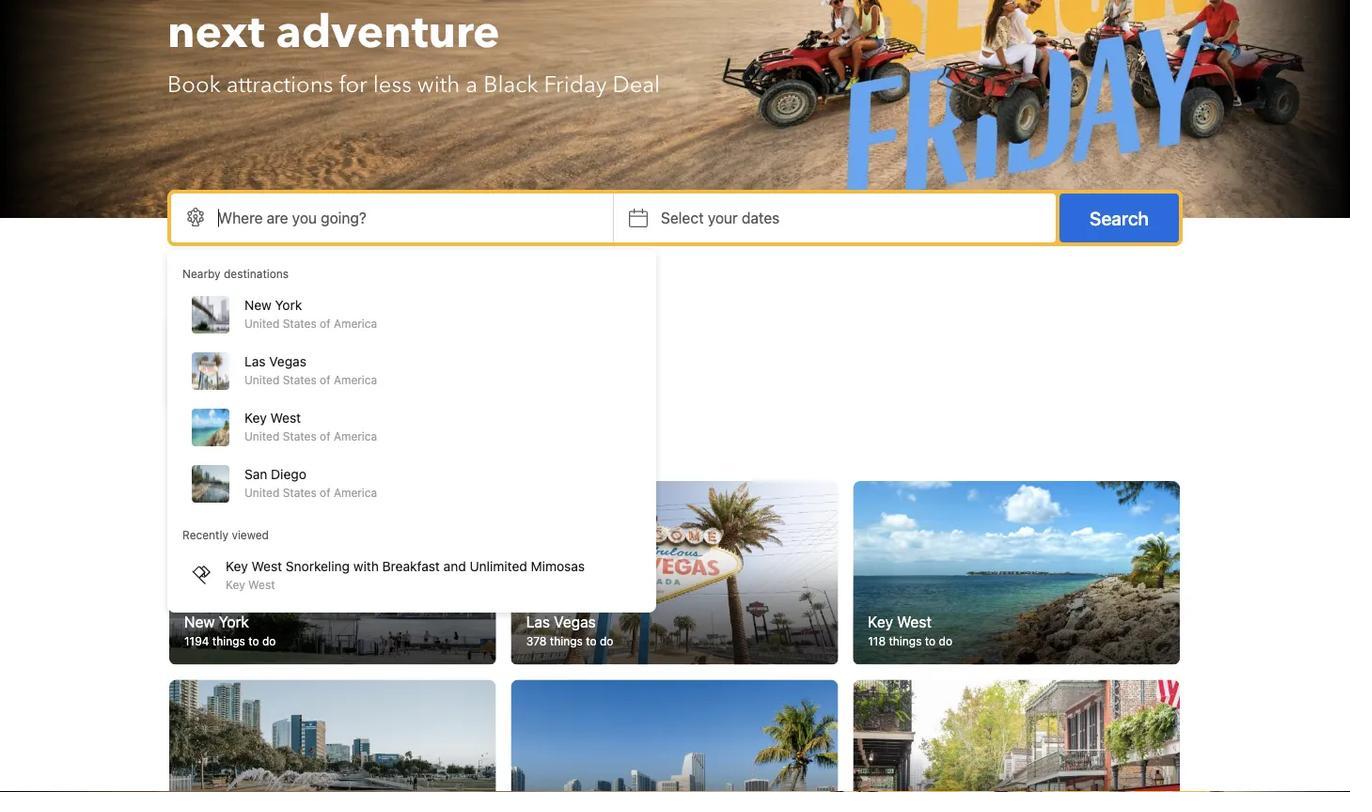 Task type: locate. For each thing, give the bounding box(es) containing it.
to right '118'
[[925, 635, 936, 648]]

west inside the key west 118 things to do
[[897, 613, 932, 631]]

las down recent searches
[[244, 354, 266, 369]]

new
[[244, 298, 271, 313], [184, 613, 215, 631]]

to inside the las vegas 378 things to do
[[586, 635, 597, 648]]

4 of from the top
[[320, 486, 330, 499]]

america down key west united states of america on the bottom
[[334, 486, 377, 499]]

new york 1194 things to do
[[184, 613, 276, 648]]

your
[[587, 0, 687, 5], [708, 209, 738, 227]]

key inside key west united states of america
[[244, 410, 267, 426]]

0 horizontal spatial with
[[353, 559, 379, 574]]

4 america from the top
[[334, 486, 377, 499]]

to right 378
[[586, 635, 597, 648]]

118
[[868, 635, 886, 648]]

things right 378
[[550, 635, 583, 648]]

0 vertical spatial new
[[244, 298, 271, 313]]

1 horizontal spatial las
[[526, 613, 550, 631]]

vegas down new york united states of america
[[269, 354, 306, 369]]

do inside new york 1194 things to do
[[262, 635, 276, 648]]

new inside new york united states of america
[[244, 298, 271, 313]]

states up diego
[[283, 430, 317, 443]]

0 vertical spatial las
[[244, 354, 266, 369]]

0 vertical spatial vegas
[[269, 354, 306, 369]]

with left a
[[417, 69, 460, 100]]

things inside the las vegas 378 things to do
[[550, 635, 583, 648]]

1 do from the left
[[262, 635, 276, 648]]

las inside the las vegas 378 things to do
[[526, 613, 550, 631]]

states for new york
[[283, 317, 317, 330]]

do inside the key west 118 things to do
[[939, 635, 952, 648]]

unlimited
[[470, 559, 527, 574]]

things right 1194
[[212, 635, 245, 648]]

0 horizontal spatial new
[[184, 613, 215, 631]]

destinations up new york united states of america
[[224, 267, 289, 280]]

states inside new york united states of america
[[283, 317, 317, 330]]

0 horizontal spatial york
[[219, 613, 249, 631]]

2 states from the top
[[283, 373, 317, 386]]

key for united
[[244, 410, 267, 426]]

save
[[167, 0, 272, 5]]

do right 1194
[[262, 635, 276, 648]]

new for new york 1194 things to do
[[184, 613, 215, 631]]

key up '118'
[[868, 613, 893, 631]]

nearby destinations up san
[[169, 440, 353, 466]]

do right '118'
[[939, 635, 952, 648]]

2 horizontal spatial things
[[889, 635, 922, 648]]

4 states from the top
[[283, 486, 317, 499]]

2 america from the top
[[334, 373, 377, 386]]

0 horizontal spatial las
[[244, 354, 266, 369]]

united inside new york united states of america
[[244, 317, 280, 330]]

destinations up diego
[[241, 440, 353, 466]]

of for new york
[[320, 317, 330, 330]]

on
[[519, 0, 576, 5]]

key up san
[[244, 410, 267, 426]]

of for key west
[[320, 430, 330, 443]]

miami image
[[511, 680, 838, 793]]

1 vertical spatial york
[[219, 613, 249, 631]]

1 vertical spatial vegas
[[554, 613, 596, 631]]

states
[[283, 317, 317, 330], [283, 373, 317, 386], [283, 430, 317, 443], [283, 486, 317, 499]]

0 horizontal spatial do
[[262, 635, 276, 648]]

new inside new york 1194 things to do
[[184, 613, 215, 631]]

recently
[[182, 528, 228, 542]]

united
[[244, 317, 280, 330], [244, 373, 280, 386], [244, 430, 280, 443], [244, 486, 280, 499]]

next
[[167, 2, 265, 63]]

Where are you going? search field
[[171, 194, 613, 243]]

states down searches
[[283, 317, 317, 330]]

states inside san diego united states of america
[[283, 486, 317, 499]]

save up to 25% on your next adventure book attractions for less with a black friday deal
[[167, 0, 687, 100]]

new up 1194
[[184, 613, 215, 631]]

with
[[417, 69, 460, 100], [353, 559, 379, 574]]

vegas for las vegas 378 things to do
[[554, 613, 596, 631]]

recent searches
[[169, 276, 315, 302]]

2 horizontal spatial do
[[939, 635, 952, 648]]

4 united from the top
[[244, 486, 280, 499]]

attractions
[[226, 69, 333, 100]]

of up san diego united states of america
[[320, 430, 330, 443]]

1 united from the top
[[244, 317, 280, 330]]

york
[[275, 298, 302, 313], [219, 613, 249, 631]]

do inside the las vegas 378 things to do
[[600, 635, 613, 648]]

key
[[244, 410, 267, 426], [226, 559, 248, 574], [226, 578, 245, 591], [868, 613, 893, 631]]

1 horizontal spatial vegas
[[554, 613, 596, 631]]

states up key west united states of america on the bottom
[[283, 373, 317, 386]]

2 things from the left
[[550, 635, 583, 648]]

to inside the key west 118 things to do
[[925, 635, 936, 648]]

nearby left searches
[[182, 267, 221, 280]]

diego
[[271, 467, 306, 482]]

york for new york united states of america
[[275, 298, 302, 313]]

to inside 'save up to 25% on your next adventure book attractions for less with a black friday deal'
[[352, 0, 397, 5]]

nearby destinations
[[182, 267, 289, 280], [169, 440, 353, 466]]

of up key west united states of america on the bottom
[[320, 373, 330, 386]]

key for snorkeling
[[226, 559, 248, 574]]

do right 378
[[600, 635, 613, 648]]

3 united from the top
[[244, 430, 280, 443]]

your inside 'save up to 25% on your next adventure book attractions for less with a black friday deal'
[[587, 0, 687, 5]]

america
[[334, 317, 377, 330], [334, 373, 377, 386], [334, 430, 377, 443], [334, 486, 377, 499]]

las for las vegas united states of america
[[244, 354, 266, 369]]

0 vertical spatial your
[[587, 0, 687, 5]]

key west image
[[853, 481, 1180, 665]]

recently viewed
[[182, 528, 269, 542]]

with inside key west snorkeling with breakfast and unlimited mimosas key west
[[353, 559, 379, 574]]

york for new york 1194 things to do
[[219, 613, 249, 631]]

1 vertical spatial las
[[526, 613, 550, 631]]

united for san
[[244, 486, 280, 499]]

las inside las vegas united states of america
[[244, 354, 266, 369]]

of up las vegas united states of america
[[320, 317, 330, 330]]

do for york
[[262, 635, 276, 648]]

of inside key west united states of america
[[320, 430, 330, 443]]

select your dates
[[661, 209, 780, 227]]

of
[[320, 317, 330, 330], [320, 373, 330, 386], [320, 430, 330, 443], [320, 486, 330, 499]]

your left dates at the top right of the page
[[708, 209, 738, 227]]

for
[[339, 69, 367, 100]]

states inside las vegas united states of america
[[283, 373, 317, 386]]

with left breakfast
[[353, 559, 379, 574]]

to for las vegas
[[586, 635, 597, 648]]

san
[[244, 467, 267, 482]]

of inside new york united states of america
[[320, 317, 330, 330]]

things right '118'
[[889, 635, 922, 648]]

0 horizontal spatial vegas
[[269, 354, 306, 369]]

to right 1194
[[248, 635, 259, 648]]

of inside san diego united states of america
[[320, 486, 330, 499]]

1 vertical spatial with
[[353, 559, 379, 574]]

america up key west united states of america on the bottom
[[334, 373, 377, 386]]

america up san diego united states of america
[[334, 430, 377, 443]]

3 of from the top
[[320, 430, 330, 443]]

united down san
[[244, 486, 280, 499]]

nearby up recently
[[169, 440, 236, 466]]

0 vertical spatial york
[[275, 298, 302, 313]]

york inside new york 1194 things to do
[[219, 613, 249, 631]]

nearby
[[182, 267, 221, 280], [169, 440, 236, 466]]

3 america from the top
[[334, 430, 377, 443]]

recent
[[169, 276, 232, 302]]

las vegas united states of america
[[244, 354, 377, 386]]

things inside new york 1194 things to do
[[212, 635, 245, 648]]

york inside new york united states of america
[[275, 298, 302, 313]]

nearby destinations up new york united states of america
[[182, 267, 289, 280]]

west inside key west united states of america
[[270, 410, 301, 426]]

3 things from the left
[[889, 635, 922, 648]]

las vegas image
[[511, 481, 838, 665]]

1 vertical spatial new
[[184, 613, 215, 631]]

vegas down mimosas
[[554, 613, 596, 631]]

1194
[[184, 635, 209, 648]]

your up deal at left
[[587, 0, 687, 5]]

america for diego
[[334, 486, 377, 499]]

key down recently viewed
[[226, 559, 248, 574]]

to inside new york 1194 things to do
[[248, 635, 259, 648]]

new right recent
[[244, 298, 271, 313]]

select
[[661, 209, 704, 227]]

vegas
[[269, 354, 306, 369], [554, 613, 596, 631]]

things for vegas
[[550, 635, 583, 648]]

america inside key west united states of america
[[334, 430, 377, 443]]

united inside las vegas united states of america
[[244, 373, 280, 386]]

1 horizontal spatial new
[[244, 298, 271, 313]]

united up key west united states of america on the bottom
[[244, 373, 280, 386]]

1 horizontal spatial things
[[550, 635, 583, 648]]

0 horizontal spatial your
[[587, 0, 687, 5]]

vegas inside las vegas united states of america
[[269, 354, 306, 369]]

2 of from the top
[[320, 373, 330, 386]]

new orleans image
[[853, 680, 1180, 793]]

america inside las vegas united states of america
[[334, 373, 377, 386]]

friday
[[544, 69, 607, 100]]

0 horizontal spatial things
[[212, 635, 245, 648]]

1 horizontal spatial your
[[708, 209, 738, 227]]

3 states from the top
[[283, 430, 317, 443]]

things for west
[[889, 635, 922, 648]]

vegas inside the las vegas 378 things to do
[[554, 613, 596, 631]]

1 vertical spatial destinations
[[241, 440, 353, 466]]

do
[[262, 635, 276, 648], [600, 635, 613, 648], [939, 635, 952, 648]]

key for 118
[[868, 613, 893, 631]]

states inside key west united states of america
[[283, 430, 317, 443]]

25%
[[409, 0, 508, 5]]

to for new york
[[248, 635, 259, 648]]

mimosas
[[531, 559, 585, 574]]

america inside new york united states of america
[[334, 317, 377, 330]]

0 vertical spatial with
[[417, 69, 460, 100]]

united up san
[[244, 430, 280, 443]]

key inside the key west 118 things to do
[[868, 613, 893, 631]]

york down recently viewed
[[219, 613, 249, 631]]

1 things from the left
[[212, 635, 245, 648]]

las vegas 378 things to do
[[526, 613, 613, 648]]

1 horizontal spatial with
[[417, 69, 460, 100]]

1 horizontal spatial york
[[275, 298, 302, 313]]

to
[[352, 0, 397, 5], [248, 635, 259, 648], [586, 635, 597, 648], [925, 635, 936, 648]]

things inside the key west 118 things to do
[[889, 635, 922, 648]]

las up 378
[[526, 613, 550, 631]]

deal
[[612, 69, 660, 100]]

things
[[212, 635, 245, 648], [550, 635, 583, 648], [889, 635, 922, 648]]

united inside key west united states of america
[[244, 430, 280, 443]]

1 of from the top
[[320, 317, 330, 330]]

west
[[270, 410, 301, 426], [251, 559, 282, 574], [248, 578, 275, 591], [897, 613, 932, 631]]

to right up
[[352, 0, 397, 5]]

1 states from the top
[[283, 317, 317, 330]]

2 united from the top
[[244, 373, 280, 386]]

of inside las vegas united states of america
[[320, 373, 330, 386]]

las
[[244, 354, 266, 369], [526, 613, 550, 631]]

of down key west united states of america on the bottom
[[320, 486, 330, 499]]

united inside san diego united states of america
[[244, 486, 280, 499]]

3 do from the left
[[939, 635, 952, 648]]

states down diego
[[283, 486, 317, 499]]

united down searches
[[244, 317, 280, 330]]

vegas for las vegas united states of america
[[269, 354, 306, 369]]

1 america from the top
[[334, 317, 377, 330]]

destinations
[[224, 267, 289, 280], [241, 440, 353, 466]]

of for las vegas
[[320, 373, 330, 386]]

1 horizontal spatial do
[[600, 635, 613, 648]]

2 do from the left
[[600, 635, 613, 648]]

york up las vegas united states of america
[[275, 298, 302, 313]]

new for new york united states of america
[[244, 298, 271, 313]]

america up las vegas united states of america
[[334, 317, 377, 330]]

america inside san diego united states of america
[[334, 486, 377, 499]]



Task type: describe. For each thing, give the bounding box(es) containing it.
breakfast
[[382, 559, 440, 574]]

states for las vegas
[[283, 373, 317, 386]]

less
[[373, 69, 412, 100]]

up
[[283, 0, 341, 5]]

0 vertical spatial nearby
[[182, 267, 221, 280]]

america for west
[[334, 430, 377, 443]]

snorkeling
[[286, 559, 350, 574]]

san diego image
[[169, 680, 496, 793]]

and
[[443, 559, 466, 574]]

search button
[[1060, 194, 1179, 243]]

key west 118 things to do
[[868, 613, 952, 648]]

adventure
[[276, 2, 500, 63]]

united for key
[[244, 430, 280, 443]]

united for new
[[244, 317, 280, 330]]

to for key west
[[925, 635, 936, 648]]

new york united states of america
[[244, 298, 377, 330]]

san diego united states of america
[[244, 467, 377, 499]]

new york image
[[169, 481, 496, 665]]

do for west
[[939, 635, 952, 648]]

united for las
[[244, 373, 280, 386]]

viewed
[[232, 528, 269, 542]]

of for san diego
[[320, 486, 330, 499]]

states for san diego
[[283, 486, 317, 499]]

black
[[483, 69, 538, 100]]

0 vertical spatial nearby destinations
[[182, 267, 289, 280]]

dates
[[742, 209, 780, 227]]

1 vertical spatial your
[[708, 209, 738, 227]]

west for snorkeling
[[251, 559, 282, 574]]

key west united states of america
[[244, 410, 377, 443]]

searches
[[237, 276, 315, 302]]

1 vertical spatial nearby destinations
[[169, 440, 353, 466]]

las for las vegas 378 things to do
[[526, 613, 550, 631]]

things for york
[[212, 635, 245, 648]]

do for vegas
[[600, 635, 613, 648]]

america for york
[[334, 317, 377, 330]]

0 vertical spatial destinations
[[224, 267, 289, 280]]

a
[[466, 69, 478, 100]]

search
[[1090, 207, 1149, 229]]

book
[[167, 69, 221, 100]]

key west snorkeling with breakfast and unlimited mimosas key west
[[226, 559, 585, 591]]

west for united
[[270, 410, 301, 426]]

378
[[526, 635, 547, 648]]

with inside 'save up to 25% on your next adventure book attractions for less with a black friday deal'
[[417, 69, 460, 100]]

america for vegas
[[334, 373, 377, 386]]

key up new york 1194 things to do on the bottom left
[[226, 578, 245, 591]]

states for key west
[[283, 430, 317, 443]]

west for 118
[[897, 613, 932, 631]]

1 vertical spatial nearby
[[169, 440, 236, 466]]



Task type: vqa. For each thing, say whether or not it's contained in the screenshot.
track
no



